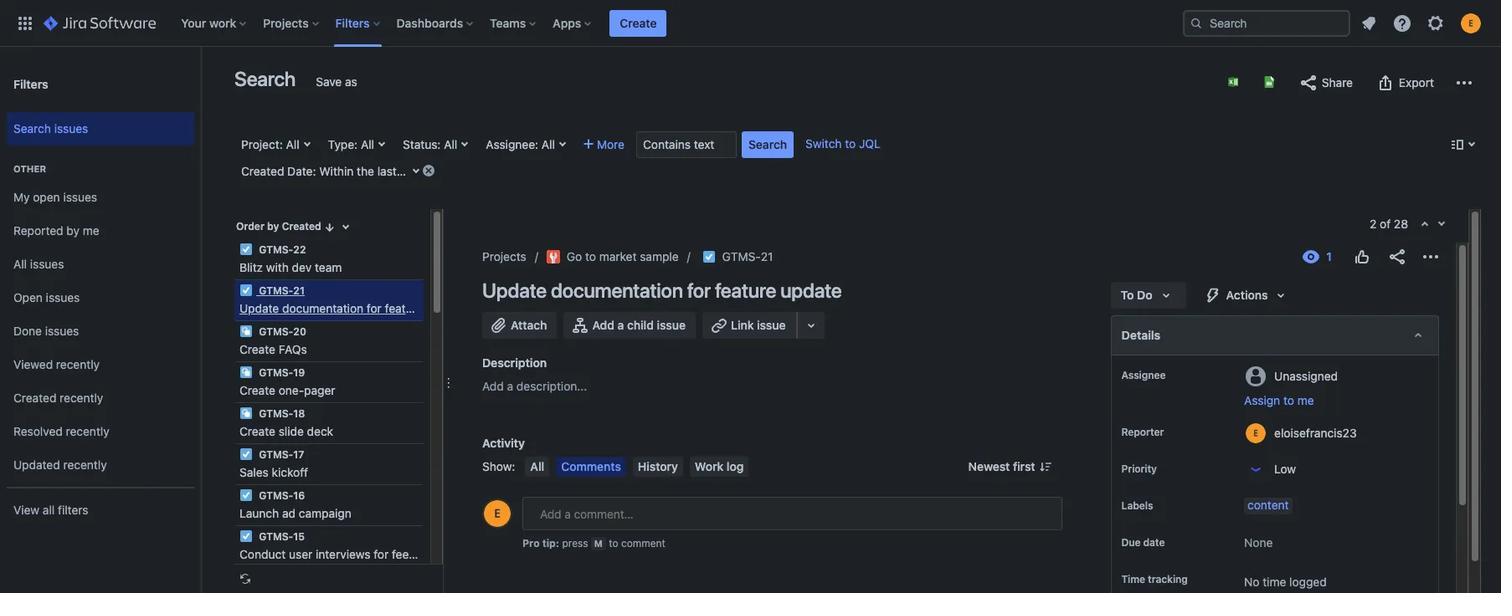 Task type: describe. For each thing, give the bounding box(es) containing it.
no
[[1244, 575, 1260, 590]]

viewed recently
[[13, 357, 100, 371]]

open
[[13, 290, 43, 304]]

projects link
[[482, 247, 527, 267]]

all
[[43, 503, 55, 517]]

to right m
[[609, 538, 619, 550]]

all for all issues
[[13, 257, 27, 271]]

press
[[562, 538, 588, 550]]

created recently link
[[7, 382, 194, 415]]

a for child
[[618, 318, 624, 332]]

go to market sample
[[567, 250, 679, 264]]

17
[[293, 449, 304, 461]]

me for reported by me
[[83, 223, 99, 237]]

issue inside 'button'
[[757, 318, 786, 332]]

next issue 'gtms-20' ( type 'j' ) image
[[1435, 218, 1449, 231]]

assign to me
[[1244, 394, 1314, 408]]

link web pages and more image
[[801, 316, 821, 336]]

Search issues using keywords text field
[[636, 131, 737, 158]]

sub task image for create faqs
[[239, 325, 253, 338]]

gtms- for conduct user interviews for feedback
[[259, 531, 293, 543]]

0 horizontal spatial documentation
[[282, 301, 364, 316]]

conduct user interviews for feedback
[[239, 548, 442, 562]]

share image
[[1388, 247, 1408, 267]]

content link
[[1244, 498, 1293, 515]]

vote options: no one has voted for this issue yet. image
[[1352, 247, 1373, 267]]

to do
[[1121, 288, 1153, 302]]

to for market
[[585, 250, 596, 264]]

gtms- for create slide deck
[[259, 408, 293, 420]]

open in google sheets image
[[1263, 75, 1276, 89]]

link issue
[[731, 318, 786, 332]]

projects for projects link
[[482, 250, 527, 264]]

as
[[345, 75, 357, 89]]

sales kickoff
[[239, 466, 308, 480]]

recently for resolved recently
[[66, 424, 109, 438]]

your
[[181, 15, 206, 30]]

jql
[[859, 136, 881, 151]]

1 horizontal spatial feature
[[715, 279, 776, 302]]

with
[[266, 260, 289, 275]]

sidebar navigation image
[[183, 67, 219, 100]]

updated
[[13, 458, 60, 472]]

faqs
[[279, 342, 307, 357]]

create faqs
[[239, 342, 307, 357]]

sales
[[239, 466, 269, 480]]

to do button
[[1111, 282, 1186, 309]]

task image for blitz with dev team
[[239, 243, 253, 256]]

created for created recently
[[13, 391, 56, 405]]

projects for projects popup button
[[263, 15, 309, 30]]

filters
[[58, 503, 88, 517]]

my
[[13, 190, 30, 204]]

0 vertical spatial 21
[[761, 250, 773, 264]]

issues for all issues
[[30, 257, 64, 271]]

my open issues
[[13, 190, 97, 204]]

description...
[[517, 379, 587, 394]]

0 vertical spatial gtms-21
[[722, 250, 773, 264]]

switch to jql
[[806, 136, 881, 151]]

search for search button
[[749, 137, 787, 152]]

view all filters link
[[7, 494, 194, 528]]

view all filters
[[13, 503, 88, 517]]

share
[[1322, 75, 1353, 90]]

search issues group
[[7, 107, 194, 151]]

blitz with dev team
[[239, 260, 342, 275]]

work log button
[[690, 457, 749, 477]]

done
[[13, 324, 42, 338]]

settings image
[[1426, 13, 1446, 33]]

open
[[33, 190, 60, 204]]

by for reported
[[66, 223, 80, 237]]

newest first button
[[959, 457, 1062, 477]]

previous issue 'gtms-22' ( type 'k' ) image
[[1419, 219, 1432, 232]]

no time logged
[[1244, 575, 1327, 590]]

description
[[482, 356, 547, 370]]

other group
[[7, 146, 194, 487]]

history button
[[633, 457, 683, 477]]

recently for viewed recently
[[56, 357, 100, 371]]

filters inside dropdown button
[[335, 15, 370, 30]]

0 horizontal spatial filters
[[13, 77, 48, 91]]

date:
[[287, 164, 316, 178]]

launch ad campaign
[[239, 507, 351, 521]]

1 horizontal spatial update documentation for feature update
[[482, 279, 842, 302]]

dev
[[292, 260, 312, 275]]

order by created
[[236, 220, 321, 233]]

switch
[[806, 136, 842, 151]]

0 horizontal spatial update
[[426, 301, 464, 316]]

resolved recently link
[[7, 415, 194, 449]]

gtms- for create one-pager
[[259, 367, 293, 379]]

link
[[731, 318, 754, 332]]

assignee
[[1122, 369, 1166, 382]]

gtms-21 link
[[722, 247, 773, 267]]

add for add a description...
[[482, 379, 504, 394]]

remove criteria image
[[422, 164, 435, 178]]

share link
[[1290, 70, 1362, 96]]

low
[[1275, 462, 1296, 476]]

all issues
[[13, 257, 64, 271]]

issues for done issues
[[45, 324, 79, 338]]

task image for conduct user interviews for feedback
[[239, 530, 253, 543]]

newest
[[969, 460, 1010, 474]]

viewed
[[13, 357, 53, 371]]

dashboards button
[[392, 10, 480, 36]]

gtms- for blitz with dev team
[[259, 244, 293, 256]]

search for search issues
[[13, 121, 51, 135]]

search issues
[[13, 121, 88, 135]]

a for description...
[[507, 379, 513, 394]]

gtms-15
[[256, 531, 305, 543]]

0 horizontal spatial 21
[[293, 285, 305, 297]]

gtms- for update documentation for feature update
[[259, 285, 293, 297]]

1 horizontal spatial update
[[781, 279, 842, 302]]

open in microsoft excel image
[[1227, 75, 1240, 89]]

priority pin to top. only you can see pinned fields. image
[[1161, 463, 1174, 476]]

0 vertical spatial search
[[234, 67, 296, 90]]

link issue button
[[703, 312, 798, 339]]

open issues link
[[7, 281, 194, 315]]

do
[[1137, 288, 1153, 302]]

assign
[[1244, 394, 1281, 408]]

kickoff
[[272, 466, 308, 480]]

sub task image for create one-pager
[[239, 366, 253, 379]]

my open issues link
[[7, 181, 194, 214]]

log
[[727, 460, 744, 474]]

user
[[289, 548, 313, 562]]

22
[[293, 244, 306, 256]]

feedback
[[392, 548, 442, 562]]

comments
[[561, 460, 621, 474]]

project: all
[[241, 137, 299, 152]]

28
[[1394, 217, 1409, 231]]

create for create slide deck
[[239, 425, 275, 439]]

deck
[[307, 425, 333, 439]]

go to market sample image
[[547, 250, 560, 264]]

1 horizontal spatial documentation
[[551, 279, 683, 302]]

history
[[638, 460, 678, 474]]

your work
[[181, 15, 236, 30]]

create slide deck
[[239, 425, 333, 439]]

created date: button
[[234, 158, 442, 185]]

1 vertical spatial created
[[282, 220, 321, 233]]

actions button
[[1193, 282, 1302, 309]]

create for create one-pager
[[239, 384, 275, 398]]



Task type: locate. For each thing, give the bounding box(es) containing it.
add down description
[[482, 379, 504, 394]]

issues for open issues
[[46, 290, 80, 304]]

due
[[1122, 537, 1141, 549]]

by right order on the left top of the page
[[267, 220, 279, 233]]

assign to me button
[[1244, 393, 1422, 409]]

2 of 28
[[1370, 217, 1409, 231]]

issues inside open issues link
[[46, 290, 80, 304]]

done issues link
[[7, 315, 194, 348]]

updated recently
[[13, 458, 107, 472]]

recently down the created recently link
[[66, 424, 109, 438]]

resolved recently
[[13, 424, 109, 438]]

all up date:
[[286, 137, 299, 152]]

me down the unassigned
[[1298, 394, 1314, 408]]

search image
[[1190, 16, 1203, 30]]

issues inside done issues "link"
[[45, 324, 79, 338]]

labels pin to top. only you can see pinned fields. image
[[1157, 500, 1170, 513]]

0 vertical spatial projects
[[263, 15, 309, 30]]

a left child
[[618, 318, 624, 332]]

1 sub task image from the top
[[239, 325, 253, 338]]

work log
[[695, 460, 744, 474]]

1 task image from the top
[[239, 243, 253, 256]]

actions image
[[1421, 247, 1441, 267]]

to for me
[[1284, 394, 1295, 408]]

created down project:
[[241, 164, 284, 178]]

save
[[316, 75, 342, 89]]

filters up search issues
[[13, 77, 48, 91]]

menu bar
[[522, 457, 752, 477]]

gtms-22
[[256, 244, 306, 256]]

profile image of eloisefrancis23 image
[[484, 501, 511, 528]]

issue
[[657, 318, 686, 332], [757, 318, 786, 332]]

1 task image from the top
[[239, 448, 253, 461]]

tracking
[[1148, 574, 1188, 586]]

of
[[1380, 217, 1391, 231]]

gtms- for create faqs
[[259, 326, 293, 338]]

by inside "other" group
[[66, 223, 80, 237]]

0 vertical spatial task image
[[239, 448, 253, 461]]

0 horizontal spatial update
[[239, 301, 279, 316]]

pro tip: press m to comment
[[523, 538, 666, 550]]

0 horizontal spatial projects
[[263, 15, 309, 30]]

time
[[1263, 575, 1287, 590]]

time
[[1122, 574, 1146, 586]]

0 vertical spatial add
[[592, 318, 615, 332]]

add left child
[[592, 318, 615, 332]]

update up gtms-20
[[239, 301, 279, 316]]

1 vertical spatial me
[[1298, 394, 1314, 408]]

pro
[[523, 538, 540, 550]]

done issues
[[13, 324, 79, 338]]

created inside dropdown button
[[241, 164, 284, 178]]

by right reported at left
[[66, 223, 80, 237]]

create inside button
[[620, 15, 657, 30]]

filters up as
[[335, 15, 370, 30]]

add a child issue button
[[564, 312, 696, 339]]

all right show:
[[530, 460, 544, 474]]

0 horizontal spatial update documentation for feature update
[[239, 301, 464, 316]]

projects inside projects popup button
[[263, 15, 309, 30]]

1 vertical spatial filters
[[13, 77, 48, 91]]

task image
[[239, 243, 253, 256], [239, 284, 253, 297]]

0 horizontal spatial add
[[482, 379, 504, 394]]

reported by me
[[13, 223, 99, 237]]

1 vertical spatial gtms-21
[[256, 285, 305, 297]]

go
[[567, 250, 582, 264]]

task image up sales
[[239, 448, 253, 461]]

notifications image
[[1359, 13, 1379, 33]]

teams
[[490, 15, 526, 30]]

issues inside my open issues link
[[63, 190, 97, 204]]

campaign
[[299, 507, 351, 521]]

sub task image left gtms-19
[[239, 366, 253, 379]]

attach
[[511, 318, 547, 332]]

gtms- up the conduct
[[259, 531, 293, 543]]

update left attach button
[[426, 301, 464, 316]]

created for created date:
[[241, 164, 284, 178]]

help image
[[1393, 13, 1413, 33]]

me down my open issues link
[[83, 223, 99, 237]]

to right assign
[[1284, 394, 1295, 408]]

gtms- up create slide deck
[[259, 408, 293, 420]]

by for order
[[267, 220, 279, 233]]

1 horizontal spatial a
[[618, 318, 624, 332]]

2 vertical spatial task image
[[239, 530, 253, 543]]

task image for sales kickoff
[[239, 448, 253, 461]]

1 horizontal spatial all
[[286, 137, 299, 152]]

created down 'viewed'
[[13, 391, 56, 405]]

all inside button
[[530, 460, 544, 474]]

ad
[[282, 507, 296, 521]]

create right 'apps' popup button
[[620, 15, 657, 30]]

create down gtms-18
[[239, 425, 275, 439]]

gtms- up 'create one-pager'
[[259, 367, 293, 379]]

0 horizontal spatial a
[[507, 379, 513, 394]]

0 horizontal spatial search
[[13, 121, 51, 135]]

task image
[[239, 448, 253, 461], [239, 489, 253, 502], [239, 530, 253, 543]]

1 vertical spatial task image
[[239, 284, 253, 297]]

dashboards
[[397, 15, 463, 30]]

created up 22
[[282, 220, 321, 233]]

0 horizontal spatial all
[[13, 257, 27, 271]]

task image up the conduct
[[239, 530, 253, 543]]

all issues link
[[7, 248, 194, 281]]

tip:
[[542, 538, 559, 550]]

1 horizontal spatial add
[[592, 318, 615, 332]]

to for jql
[[845, 136, 856, 151]]

interviews
[[316, 548, 371, 562]]

search inside button
[[749, 137, 787, 152]]

your profile and settings image
[[1461, 13, 1481, 33]]

all
[[286, 137, 299, 152], [13, 257, 27, 271], [530, 460, 544, 474]]

to right go
[[585, 250, 596, 264]]

1 vertical spatial add
[[482, 379, 504, 394]]

sub task image
[[239, 325, 253, 338], [239, 366, 253, 379], [239, 407, 253, 420]]

1 vertical spatial search
[[13, 121, 51, 135]]

19
[[293, 367, 305, 379]]

show:
[[482, 460, 515, 474]]

0 vertical spatial task image
[[239, 243, 253, 256]]

search inside 'group'
[[13, 121, 51, 135]]

me for assign to me
[[1298, 394, 1314, 408]]

1 vertical spatial all
[[13, 257, 27, 271]]

1 issue from the left
[[657, 318, 686, 332]]

0 horizontal spatial me
[[83, 223, 99, 237]]

viewed recently link
[[7, 348, 194, 382]]

3 sub task image from the top
[[239, 407, 253, 420]]

0 vertical spatial me
[[83, 223, 99, 237]]

issues inside search issues link
[[54, 121, 88, 135]]

1 vertical spatial projects
[[482, 250, 527, 264]]

update documentation for feature update down 'sample'
[[482, 279, 842, 302]]

0 horizontal spatial by
[[66, 223, 80, 237]]

recently
[[56, 357, 100, 371], [60, 391, 103, 405], [66, 424, 109, 438], [63, 458, 107, 472]]

task image down blitz
[[239, 284, 253, 297]]

created recently
[[13, 391, 103, 405]]

issues inside all issues link
[[30, 257, 64, 271]]

gtms-21 down 'with'
[[256, 285, 305, 297]]

launch
[[239, 507, 279, 521]]

documentation
[[551, 279, 683, 302], [282, 301, 364, 316]]

menu bar containing all
[[522, 457, 752, 477]]

recently for created recently
[[60, 391, 103, 405]]

recently down "resolved recently" link
[[63, 458, 107, 472]]

0 vertical spatial a
[[618, 318, 624, 332]]

0 vertical spatial filters
[[335, 15, 370, 30]]

attach button
[[482, 312, 557, 339]]

2 sub task image from the top
[[239, 366, 253, 379]]

update documentation for feature update
[[482, 279, 842, 302], [239, 301, 464, 316]]

sub task image for create slide deck
[[239, 407, 253, 420]]

appswitcher icon image
[[15, 13, 35, 33]]

create for create faqs
[[239, 342, 275, 357]]

export button
[[1368, 70, 1443, 96]]

1 vertical spatial 21
[[293, 285, 305, 297]]

to inside "button"
[[1284, 394, 1295, 408]]

create down gtms-19
[[239, 384, 275, 398]]

gtms- down 'with'
[[259, 285, 293, 297]]

2 vertical spatial search
[[749, 137, 787, 152]]

task image for launch ad campaign
[[239, 489, 253, 502]]

2 horizontal spatial all
[[530, 460, 544, 474]]

search up other
[[13, 121, 51, 135]]

content
[[1248, 498, 1289, 512]]

all for all
[[530, 460, 544, 474]]

labels
[[1122, 500, 1153, 512]]

add a child issue
[[592, 318, 686, 332]]

1 horizontal spatial update
[[482, 279, 547, 302]]

project:
[[241, 137, 283, 152]]

issue right child
[[657, 318, 686, 332]]

0 horizontal spatial gtms-21
[[256, 285, 305, 297]]

gtms- up create faqs
[[259, 326, 293, 338]]

recently up created recently
[[56, 357, 100, 371]]

documentation down go to market sample "link"
[[551, 279, 683, 302]]

1 horizontal spatial issue
[[757, 318, 786, 332]]

open issues
[[13, 290, 80, 304]]

apps
[[553, 15, 581, 30]]

gtms-21 up the link
[[722, 250, 773, 264]]

1 horizontal spatial by
[[267, 220, 279, 233]]

gtms- for sales kickoff
[[259, 449, 293, 461]]

banner
[[0, 0, 1501, 47]]

jira software image
[[44, 13, 156, 33], [44, 13, 156, 33]]

20
[[293, 326, 306, 338]]

2 task image from the top
[[239, 284, 253, 297]]

filters
[[335, 15, 370, 30], [13, 77, 48, 91]]

details element
[[1111, 316, 1439, 356]]

to
[[1121, 288, 1134, 302]]

gtms- up the link
[[722, 250, 761, 264]]

task image up blitz
[[239, 243, 253, 256]]

0 vertical spatial created
[[241, 164, 284, 178]]

projects left go to market sample "image"
[[482, 250, 527, 264]]

2 task image from the top
[[239, 489, 253, 502]]

child
[[627, 318, 654, 332]]

small image
[[323, 221, 336, 234]]

2 vertical spatial sub task image
[[239, 407, 253, 420]]

teams button
[[485, 10, 543, 36]]

to inside "link"
[[585, 250, 596, 264]]

Add a comment… field
[[523, 497, 1062, 531]]

add inside button
[[592, 318, 615, 332]]

export
[[1399, 75, 1434, 90]]

primary element
[[10, 0, 1183, 46]]

0 horizontal spatial feature
[[385, 301, 423, 316]]

a inside "add a child issue" button
[[618, 318, 624, 332]]

update down projects link
[[482, 279, 547, 302]]

issue right the link
[[757, 318, 786, 332]]

created inside "other" group
[[13, 391, 56, 405]]

sub task image left gtms-18
[[239, 407, 253, 420]]

2 vertical spatial created
[[13, 391, 56, 405]]

sub task image up create faqs
[[239, 325, 253, 338]]

update up link web pages and more "icon"
[[781, 279, 842, 302]]

me inside "button"
[[1298, 394, 1314, 408]]

21 down the dev
[[293, 285, 305, 297]]

gtms-18
[[256, 408, 305, 420]]

all up open
[[13, 257, 27, 271]]

search left switch
[[749, 137, 787, 152]]

1 horizontal spatial search
[[234, 67, 296, 90]]

slide
[[279, 425, 304, 439]]

2
[[1370, 217, 1377, 231]]

view
[[13, 503, 39, 517]]

21 up the link issue
[[761, 250, 773, 264]]

3 task image from the top
[[239, 530, 253, 543]]

actions
[[1227, 288, 1268, 302]]

newest first image
[[1039, 461, 1052, 474]]

gtms-21
[[722, 250, 773, 264], [256, 285, 305, 297]]

1 horizontal spatial 21
[[761, 250, 773, 264]]

all button
[[525, 457, 550, 477]]

1 vertical spatial sub task image
[[239, 366, 253, 379]]

1 vertical spatial task image
[[239, 489, 253, 502]]

comments button
[[556, 457, 626, 477]]

task image for update documentation for feature update
[[239, 284, 253, 297]]

none
[[1244, 536, 1273, 550]]

1 horizontal spatial filters
[[335, 15, 370, 30]]

projects button
[[258, 10, 325, 36]]

work
[[209, 15, 236, 30]]

0 vertical spatial sub task image
[[239, 325, 253, 338]]

filters button
[[330, 10, 387, 36]]

2 horizontal spatial search
[[749, 137, 787, 152]]

2 vertical spatial all
[[530, 460, 544, 474]]

issues for search issues
[[54, 121, 88, 135]]

create down gtms-20
[[239, 342, 275, 357]]

all inside "other" group
[[13, 257, 27, 271]]

switch to jql link
[[806, 136, 881, 151]]

1 horizontal spatial gtms-21
[[722, 250, 773, 264]]

Search field
[[1183, 10, 1351, 36]]

search down projects popup button
[[234, 67, 296, 90]]

first
[[1013, 460, 1035, 474]]

1 horizontal spatial me
[[1298, 394, 1314, 408]]

me inside "other" group
[[83, 223, 99, 237]]

due date
[[1122, 537, 1165, 549]]

recently for updated recently
[[63, 458, 107, 472]]

issue inside button
[[657, 318, 686, 332]]

to left jql
[[845, 136, 856, 151]]

a down description
[[507, 379, 513, 394]]

2 issue from the left
[[757, 318, 786, 332]]

add for add a child issue
[[592, 318, 615, 332]]

0 horizontal spatial issue
[[657, 318, 686, 332]]

update documentation for feature update down team
[[239, 301, 464, 316]]

update
[[781, 279, 842, 302], [426, 301, 464, 316]]

gtms- up 'with'
[[259, 244, 293, 256]]

gtms- up sales kickoff
[[259, 449, 293, 461]]

go to market sample link
[[547, 247, 679, 267]]

a
[[618, 318, 624, 332], [507, 379, 513, 394]]

0 vertical spatial all
[[286, 137, 299, 152]]

gtms- for launch ad campaign
[[259, 490, 293, 502]]

1 horizontal spatial projects
[[482, 250, 527, 264]]

task image up launch
[[239, 489, 253, 502]]

gtms- up ad
[[259, 490, 293, 502]]

documentation up 20 at the left bottom of the page
[[282, 301, 364, 316]]

your work button
[[176, 10, 253, 36]]

create for create
[[620, 15, 657, 30]]

1 vertical spatial a
[[507, 379, 513, 394]]

recently down viewed recently link at the left
[[60, 391, 103, 405]]

projects right work
[[263, 15, 309, 30]]

banner containing your work
[[0, 0, 1501, 47]]



Task type: vqa. For each thing, say whether or not it's contained in the screenshot.
bottom Sub task image
yes



